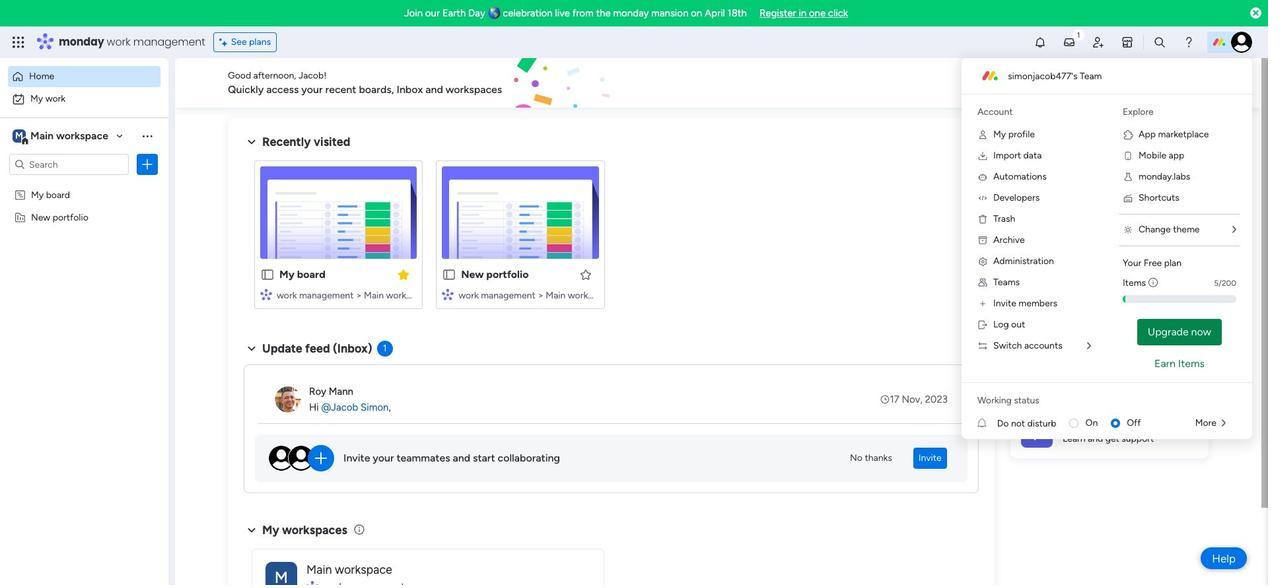 Task type: vqa. For each thing, say whether or not it's contained in the screenshot.
the Close Update feed (Inbox) image
yes



Task type: locate. For each thing, give the bounding box(es) containing it.
jacob simon image
[[1231, 32, 1252, 53]]

trash image
[[978, 214, 988, 225]]

log out image
[[978, 320, 988, 330]]

mobile app image
[[1123, 151, 1133, 161]]

automations image
[[978, 172, 988, 182]]

update feed image
[[1063, 36, 1076, 49]]

public board image
[[260, 268, 275, 282]]

help image
[[1182, 36, 1196, 49]]

invite members image right 1 icon on the top of the page
[[1092, 36, 1105, 49]]

invite members image
[[1092, 36, 1105, 49], [978, 299, 988, 309]]

change theme image
[[1123, 225, 1133, 235]]

workspace image
[[13, 129, 26, 143]]

search everything image
[[1153, 36, 1166, 49]]

option
[[8, 66, 161, 87], [8, 89, 161, 110], [0, 183, 168, 185]]

archive image
[[978, 235, 988, 246]]

0 horizontal spatial invite members image
[[978, 299, 988, 309]]

options image
[[141, 158, 154, 171]]

public board image
[[442, 268, 457, 282]]

see plans image
[[219, 35, 231, 50]]

notifications image
[[1034, 36, 1047, 49]]

developers image
[[978, 193, 988, 203]]

templates image image
[[1022, 126, 1197, 217]]

1 image
[[1073, 27, 1085, 42]]

import data image
[[978, 151, 988, 161]]

list box
[[0, 181, 168, 407]]

close my workspaces image
[[244, 522, 260, 538]]

invite members image up log out icon in the right of the page
[[978, 299, 988, 309]]

0 vertical spatial invite members image
[[1092, 36, 1105, 49]]

administration image
[[978, 256, 988, 267]]

v2 info image
[[1149, 276, 1158, 290]]

select product image
[[12, 36, 25, 49]]

workspace selection element
[[13, 128, 110, 145]]

add to favorites image
[[579, 268, 592, 281]]

v2 surfce notifications image
[[978, 416, 997, 430]]

workspace options image
[[141, 129, 154, 143]]

2 vertical spatial option
[[0, 183, 168, 185]]

1 horizontal spatial invite members image
[[1092, 36, 1105, 49]]



Task type: describe. For each thing, give the bounding box(es) containing it.
close update feed (inbox) image
[[244, 341, 260, 357]]

workspace image
[[266, 562, 297, 585]]

v2 user feedback image
[[1021, 75, 1031, 90]]

shortcuts image
[[1123, 193, 1133, 203]]

1 element
[[377, 341, 393, 357]]

v2 bolt switch image
[[1124, 76, 1132, 90]]

getting started element
[[1011, 342, 1209, 395]]

list arrow image
[[1233, 225, 1236, 234]]

0 vertical spatial option
[[8, 66, 161, 87]]

monday.labs image
[[1123, 172, 1133, 182]]

teams image
[[978, 277, 988, 288]]

my profile image
[[978, 129, 988, 140]]

Search in workspace field
[[28, 157, 110, 172]]

1 vertical spatial option
[[8, 89, 161, 110]]

monday marketplace image
[[1121, 36, 1134, 49]]

1 vertical spatial invite members image
[[978, 299, 988, 309]]

roy mann image
[[275, 386, 301, 413]]

close recently visited image
[[244, 134, 260, 150]]

quick search results list box
[[244, 150, 979, 325]]

help center element
[[1011, 405, 1209, 458]]

remove from favorites image
[[397, 268, 410, 281]]



